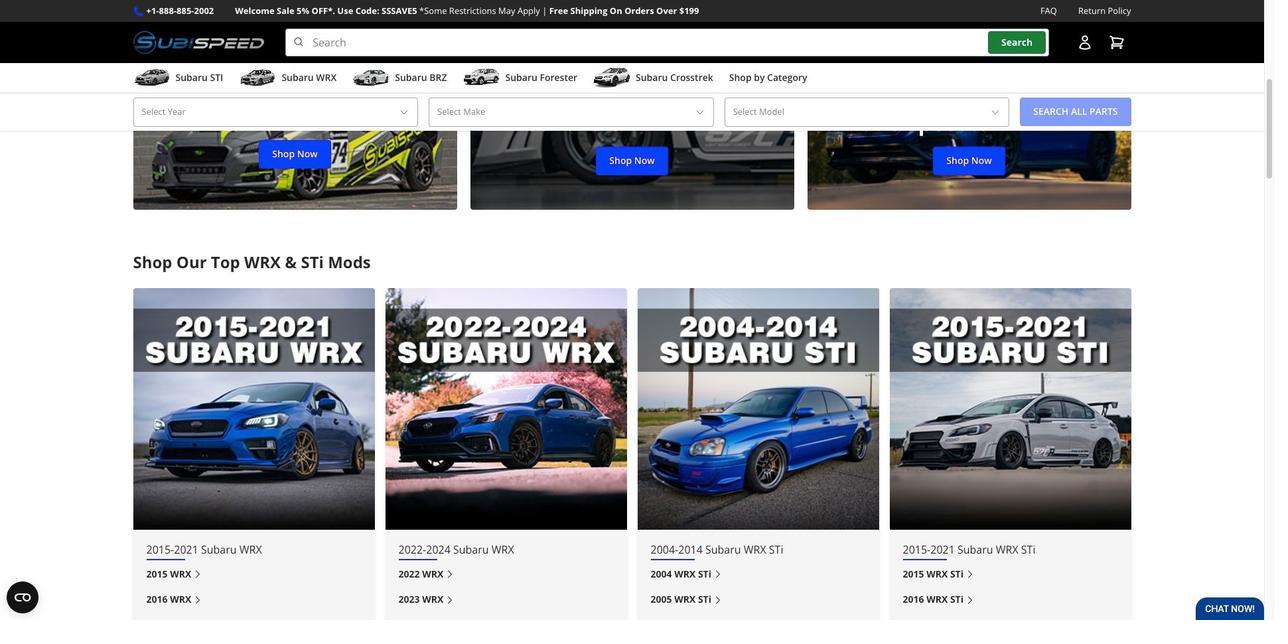 Task type: describe. For each thing, give the bounding box(es) containing it.
coilovers image
[[470, 6, 794, 209]]

wrx sti mods image
[[638, 288, 879, 529]]

a subaru forester thumbnail image image
[[463, 68, 500, 88]]

select year image
[[399, 107, 410, 117]]

Select Make button
[[429, 98, 714, 127]]

Select Year button
[[133, 98, 418, 127]]

a subaru sti thumbnail image image
[[133, 68, 170, 88]]

select model image
[[991, 107, 1001, 117]]

2015-21 wrx mods image
[[133, 288, 375, 529]]

2022-2024 wrx mods image
[[385, 288, 627, 529]]

open widget image
[[7, 582, 39, 613]]



Task type: vqa. For each thing, say whether or not it's contained in the screenshot.
topmost for
no



Task type: locate. For each thing, give the bounding box(es) containing it.
deals image
[[133, 6, 457, 209]]

Select Model button
[[725, 98, 1010, 127]]

2015-2021 wrx sti aftermarket parts image
[[890, 288, 1132, 529]]

a subaru brz thumbnail image image
[[353, 68, 390, 88]]

subispeed logo image
[[133, 29, 264, 57]]

a subaru wrx thumbnail image image
[[239, 68, 276, 88]]

search input field
[[286, 29, 1049, 57]]

earn rewards image
[[808, 6, 1132, 209]]

button image
[[1077, 35, 1093, 51]]

select make image
[[695, 107, 705, 117]]

a subaru crosstrek thumbnail image image
[[594, 68, 631, 88]]



